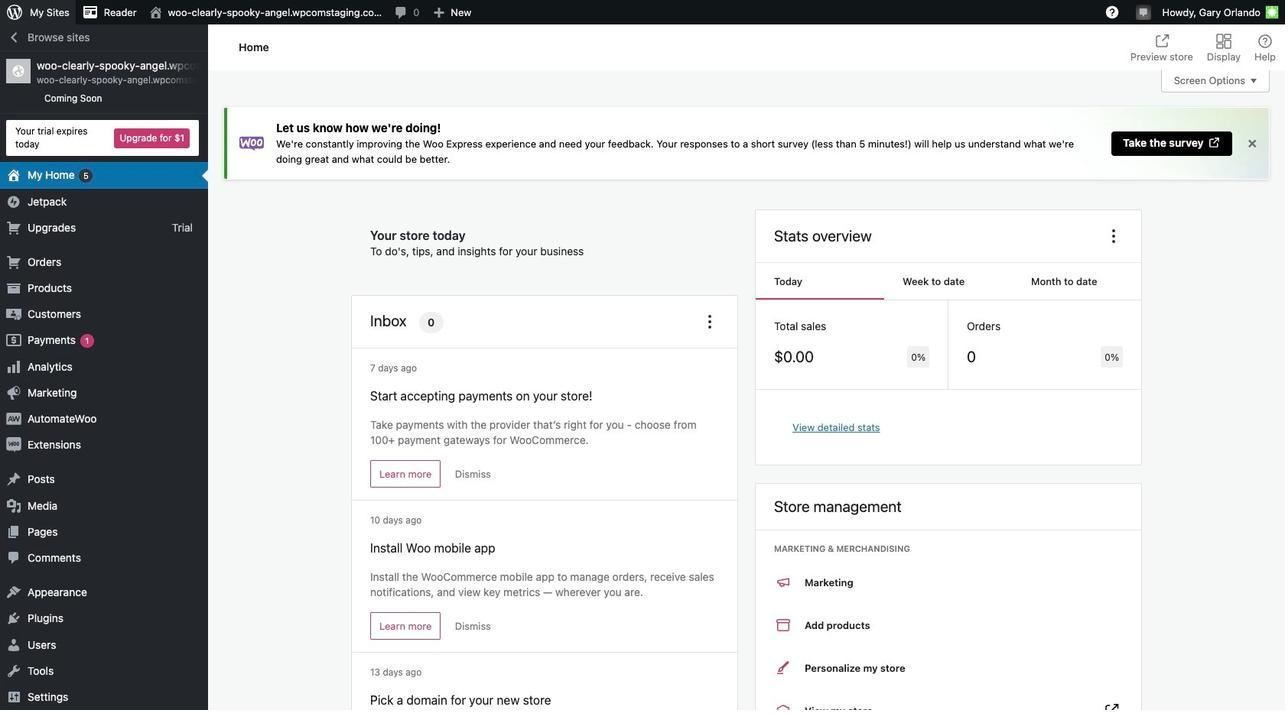 Task type: describe. For each thing, give the bounding box(es) containing it.
inbox notes options image
[[701, 313, 719, 331]]

take the survey image
[[1209, 136, 1222, 149]]

display options image
[[1215, 32, 1234, 51]]

1 vertical spatial tab list
[[756, 264, 1142, 301]]



Task type: vqa. For each thing, say whether or not it's contained in the screenshot.
checkbox
no



Task type: locate. For each thing, give the bounding box(es) containing it.
notification image
[[1138, 5, 1150, 18]]

0 vertical spatial tab list
[[1122, 24, 1286, 70]]

tab list
[[1122, 24, 1286, 70], [756, 264, 1142, 301]]

main menu navigation
[[0, 24, 208, 711]]

menu
[[352, 349, 738, 711]]

toolbar navigation
[[0, 0, 1286, 28]]

choose which values to display image
[[1105, 228, 1123, 246]]



